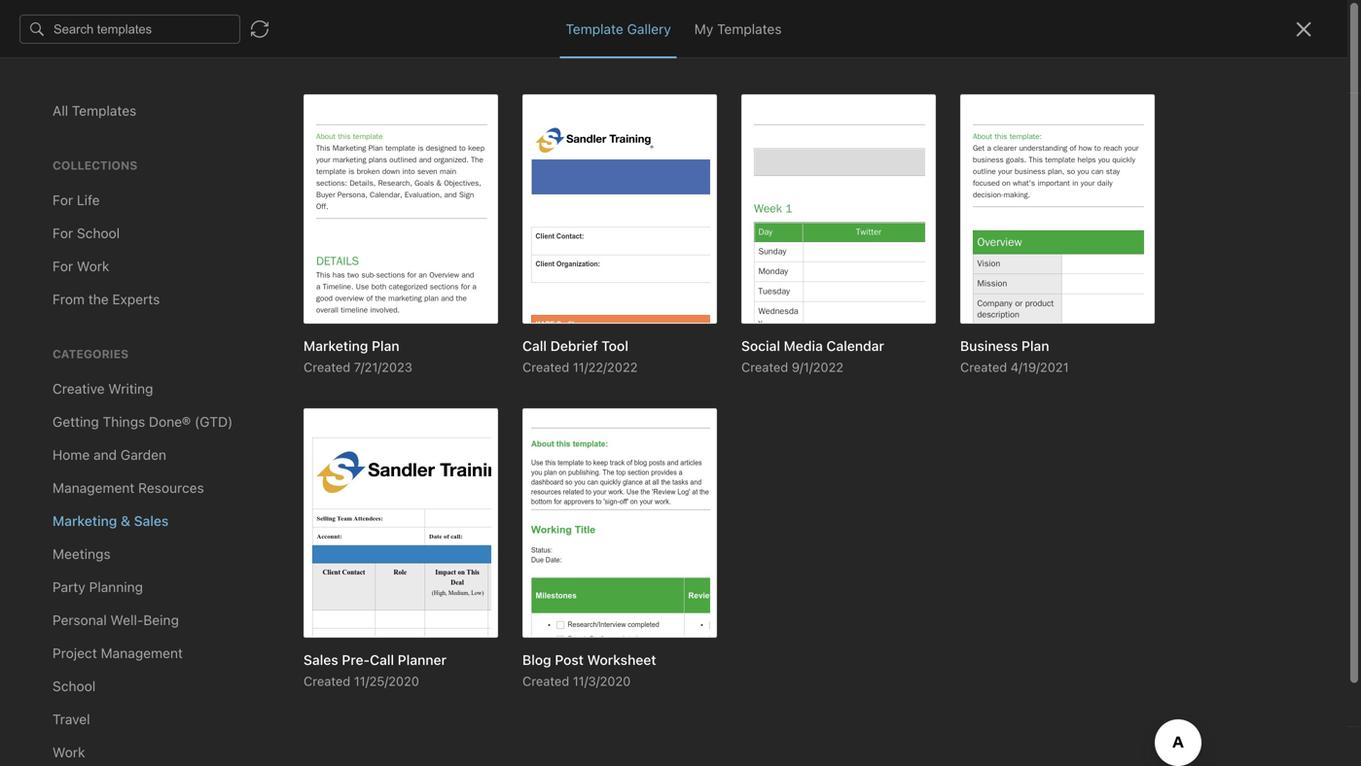 Task type: vqa. For each thing, say whether or not it's contained in the screenshot.
place.
yes



Task type: describe. For each thing, give the bounding box(es) containing it.
pictu...
[[289, 454, 333, 470]]

reading list start (and finish) all the books you've been wanti ng to read and keep your ideas about them all in one place. tip: if you're reading a physical book, take pictu...
[[259, 372, 571, 470]]

to
[[279, 413, 291, 429]]

shortcuts
[[44, 191, 105, 208]]

minutes for start (and finish) all the books you've been wanti ng to read and keep your ideas about them all in one place. tip: if you're reading a physical book, take pictu...
[[292, 437, 335, 450]]

shared with me link
[[0, 351, 233, 383]]

first notebook
[[688, 16, 775, 30]]

(and
[[293, 393, 322, 409]]

finish)
[[325, 393, 364, 409]]

Note Editor text field
[[0, 0, 1362, 767]]

0 vertical spatial now
[[286, 200, 308, 214]]

a few minutes ago for what went well? stock market what didn't go well? weather what can i improve on? luck
[[259, 320, 359, 333]]

share button
[[1244, 8, 1315, 39]]

new button
[[12, 102, 222, 137]]

2 vertical spatial ago
[[322, 535, 342, 548]]

2 well? from the left
[[546, 276, 577, 292]]

1 do from the left
[[259, 510, 277, 526]]

your
[[388, 413, 415, 429]]

a inside the reading list start (and finish) all the books you've been wanti ng to read and keep your ideas about them all in one place. tip: if you're reading a physical book, take pictu...
[[460, 434, 468, 450]]

future
[[414, 510, 451, 526]]

untitled
[[259, 139, 310, 155]]

daily reflection
[[259, 255, 356, 272]]

Search text field
[[25, 56, 208, 91]]

heading level image
[[831, 55, 931, 82]]

tree containing home
[[0, 153, 234, 660]]

new daily tasks do now do soon for the future
[[259, 489, 451, 526]]

start
[[259, 393, 290, 409]]

tip:
[[327, 434, 351, 450]]

a few minutes ago for start (and finish) all the books you've been wanti ng to read and keep your ideas about them all in one place. tip: if you're reading a physical book, take pictu...
[[259, 437, 359, 450]]

just now
[[259, 200, 308, 214]]

weather
[[259, 296, 309, 312]]

ideas
[[419, 413, 453, 429]]

go
[[526, 276, 542, 292]]

more image
[[1279, 55, 1339, 82]]

place.
[[286, 434, 324, 450]]

few for what went well? stock market what didn't go well? weather what can i improve on? luck
[[269, 320, 288, 333]]

market
[[403, 276, 446, 292]]

wanti
[[531, 393, 571, 409]]

in
[[549, 413, 560, 429]]

the inside new daily tasks do now do soon for the future
[[390, 510, 410, 526]]

shortcuts button
[[0, 184, 233, 215]]

about
[[456, 413, 492, 429]]

note window element
[[0, 0, 1362, 767]]

the inside the reading list start (and finish) all the books you've been wanti ng to read and keep your ideas about them all in one place. tip: if you're reading a physical book, take pictu...
[[386, 393, 406, 409]]

font color image
[[1085, 55, 1134, 82]]

you've
[[451, 393, 493, 409]]

shared with me
[[43, 359, 140, 375]]

new for new daily tasks do now do soon for the future
[[259, 489, 288, 505]]

one
[[259, 434, 282, 450]]

you're
[[367, 434, 406, 450]]

keep
[[354, 413, 384, 429]]

just
[[259, 200, 282, 214]]

a for what went well? stock market what didn't go well? weather what can i improve on? luck
[[259, 320, 265, 333]]

tasks inside button
[[43, 254, 78, 270]]

tasks button
[[0, 246, 233, 277]]

went
[[296, 276, 326, 292]]

me
[[121, 359, 140, 375]]

first
[[688, 16, 714, 30]]

with
[[91, 359, 117, 375]]



Task type: locate. For each thing, give the bounding box(es) containing it.
all left in
[[532, 413, 546, 429]]

what went well? stock market what didn't go well? weather what can i improve on? luck
[[259, 276, 577, 312]]

daily
[[259, 255, 291, 272], [291, 489, 323, 505]]

minutes up the pictu...
[[292, 437, 335, 450]]

few down "weather"
[[269, 320, 288, 333]]

ago down and
[[339, 437, 359, 450]]

1 horizontal spatial all
[[532, 413, 546, 429]]

what
[[259, 276, 292, 292], [450, 276, 483, 292], [313, 296, 346, 312]]

0 horizontal spatial well?
[[330, 276, 361, 292]]

2 few from the top
[[269, 437, 288, 450]]

0 horizontal spatial all
[[368, 393, 382, 409]]

them
[[496, 413, 528, 429]]

a up take
[[259, 437, 265, 450]]

a down "weather"
[[259, 320, 265, 333]]

0 horizontal spatial daily
[[259, 255, 291, 272]]

1 vertical spatial few
[[269, 437, 288, 450]]

ago down can on the top left
[[339, 320, 359, 333]]

ng
[[259, 393, 571, 429]]

None search field
[[25, 56, 208, 91]]

1 vertical spatial ago
[[339, 437, 359, 450]]

ago for what went well? stock market what didn't go well? weather what can i improve on? luck
[[339, 320, 359, 333]]

13
[[259, 535, 272, 548]]

daily inside new daily tasks do now do soon for the future
[[291, 489, 323, 505]]

shared
[[43, 359, 87, 375]]

new down take
[[259, 489, 288, 505]]

first notebook button
[[664, 10, 782, 37]]

1 horizontal spatial tasks
[[326, 489, 363, 505]]

2 vertical spatial minutes
[[275, 535, 319, 548]]

0 vertical spatial tasks
[[43, 254, 78, 270]]

few
[[269, 320, 288, 333], [269, 437, 288, 450]]

1 vertical spatial daily
[[291, 489, 323, 505]]

tree
[[0, 153, 234, 660]]

2 do from the left
[[310, 510, 327, 526]]

0 vertical spatial the
[[386, 393, 406, 409]]

luck
[[464, 296, 489, 312]]

1 vertical spatial minutes
[[292, 437, 335, 450]]

1 vertical spatial a few minutes ago
[[259, 437, 359, 450]]

do up 13 at the bottom left
[[259, 510, 277, 526]]

share
[[1260, 15, 1298, 31]]

1 vertical spatial tasks
[[326, 489, 363, 505]]

stock
[[365, 276, 399, 292]]

the up your
[[386, 393, 406, 409]]

a for start (and finish) all the books you've been wanti ng to read and keep your ideas about them all in one place. tip: if you're reading a physical book, take pictu...
[[259, 437, 265, 450]]

physical
[[472, 434, 523, 450]]

the right for
[[390, 510, 410, 526]]

do left the soon
[[310, 510, 327, 526]]

font family image
[[936, 55, 1026, 82]]

list
[[315, 372, 334, 388]]

tasks
[[357, 534, 386, 548]]

0 vertical spatial few
[[269, 320, 288, 333]]

13 minutes ago
[[259, 535, 342, 548]]

few up take
[[269, 437, 288, 450]]

insert image
[[617, 55, 646, 82]]

1 vertical spatial now
[[280, 510, 306, 526]]

0 vertical spatial a few minutes ago
[[259, 320, 359, 333]]

1 horizontal spatial do
[[310, 510, 327, 526]]

a down about
[[460, 434, 468, 450]]

settings image
[[199, 16, 222, 39]]

a few minutes ago
[[259, 320, 359, 333], [259, 437, 359, 450]]

0 horizontal spatial tasks
[[43, 254, 78, 270]]

1 horizontal spatial what
[[313, 296, 346, 312]]

new up home
[[43, 111, 71, 128]]

notes link
[[0, 215, 233, 246]]

1 horizontal spatial new
[[259, 489, 288, 505]]

few for start (and finish) all the books you've been wanti ng to read and keep your ideas about them all in one place. tip: if you're reading a physical book, take pictu...
[[269, 437, 288, 450]]

trash
[[43, 401, 78, 418]]

now right 'just' on the top of page
[[286, 200, 308, 214]]

home link
[[0, 153, 234, 184]]

notes
[[43, 222, 80, 238]]

tasks down notes
[[43, 254, 78, 270]]

now inside new daily tasks do now do soon for the future
[[280, 510, 306, 526]]

ago down the soon
[[322, 535, 342, 548]]

0 vertical spatial new
[[43, 111, 71, 128]]

take
[[259, 454, 286, 470]]

1 vertical spatial all
[[532, 413, 546, 429]]

soon
[[331, 510, 362, 526]]

well? up can on the top left
[[330, 276, 361, 292]]

0 vertical spatial minutes
[[292, 320, 335, 333]]

1 few from the top
[[269, 320, 288, 333]]

1 well? from the left
[[330, 276, 361, 292]]

and
[[327, 413, 350, 429]]

a few minutes ago up the pictu...
[[259, 437, 359, 450]]

been
[[496, 393, 528, 409]]

now
[[286, 200, 308, 214], [280, 510, 306, 526]]

what down went
[[313, 296, 346, 312]]

the
[[386, 393, 406, 409], [390, 510, 410, 526]]

0 vertical spatial all
[[368, 393, 382, 409]]

now up 13 minutes ago
[[280, 510, 306, 526]]

what up luck
[[450, 276, 483, 292]]

tasks
[[43, 254, 78, 270], [326, 489, 363, 505]]

a
[[259, 320, 265, 333], [460, 434, 468, 450], [259, 437, 265, 450]]

1 vertical spatial the
[[390, 510, 410, 526]]

what up "weather"
[[259, 276, 292, 292]]

0 horizontal spatial what
[[259, 276, 292, 292]]

books
[[410, 393, 448, 409]]

0 horizontal spatial new
[[43, 111, 71, 128]]

on?
[[437, 296, 460, 312]]

home
[[43, 160, 80, 176]]

do
[[259, 510, 277, 526], [310, 510, 327, 526]]

trash link
[[0, 394, 233, 425]]

minutes for what went well? stock market what didn't go well? weather what can i improve on? luck
[[292, 320, 335, 333]]

0 vertical spatial daily
[[259, 255, 291, 272]]

notebook
[[717, 16, 775, 30]]

book,
[[526, 434, 562, 450]]

new inside new daily tasks do now do soon for the future
[[259, 489, 288, 505]]

upgrade image
[[75, 685, 99, 709]]

well?
[[330, 276, 361, 292], [546, 276, 577, 292]]

tasks inside new daily tasks do now do soon for the future
[[326, 489, 363, 505]]

daily up "weather"
[[259, 255, 291, 272]]

2 a few minutes ago from the top
[[259, 437, 359, 450]]

a few minutes ago down "weather"
[[259, 320, 359, 333]]

highlight image
[[1227, 55, 1274, 82]]

improve
[[383, 296, 434, 312]]

tasks up the soon
[[326, 489, 363, 505]]

new
[[43, 111, 71, 128], [259, 489, 288, 505]]

reflection
[[294, 255, 356, 272]]

read
[[295, 413, 323, 429]]

well? right go
[[546, 276, 577, 292]]

if
[[355, 434, 363, 450]]

reading
[[259, 372, 311, 388]]

new for new
[[43, 111, 71, 128]]

0 horizontal spatial do
[[259, 510, 277, 526]]

1 vertical spatial new
[[259, 489, 288, 505]]

minutes
[[292, 320, 335, 333], [292, 437, 335, 450], [275, 535, 319, 548]]

notebooks
[[44, 296, 112, 312]]

i
[[376, 296, 380, 312]]

can
[[350, 296, 373, 312]]

notebooks link
[[0, 289, 233, 320]]

for
[[365, 510, 386, 526]]

font size image
[[1031, 55, 1080, 82]]

0 vertical spatial ago
[[339, 320, 359, 333]]

2 horizontal spatial what
[[450, 276, 483, 292]]

1 horizontal spatial daily
[[291, 489, 323, 505]]

1 a few minutes ago from the top
[[259, 320, 359, 333]]

daily down the pictu...
[[291, 489, 323, 505]]

ago
[[339, 320, 359, 333], [339, 437, 359, 450], [322, 535, 342, 548]]

minutes down "weather"
[[292, 320, 335, 333]]

minutes right 13 at the bottom left
[[275, 535, 319, 548]]

1 horizontal spatial well?
[[546, 276, 577, 292]]

all
[[368, 393, 382, 409], [532, 413, 546, 429]]

reading
[[410, 434, 457, 450]]

new inside new popup button
[[43, 111, 71, 128]]

expand note image
[[618, 12, 641, 35]]

all up keep
[[368, 393, 382, 409]]

didn't
[[487, 276, 523, 292]]

ago for start (and finish) all the books you've been wanti ng to read and keep your ideas about them all in one place. tip: if you're reading a physical book, take pictu...
[[339, 437, 359, 450]]



